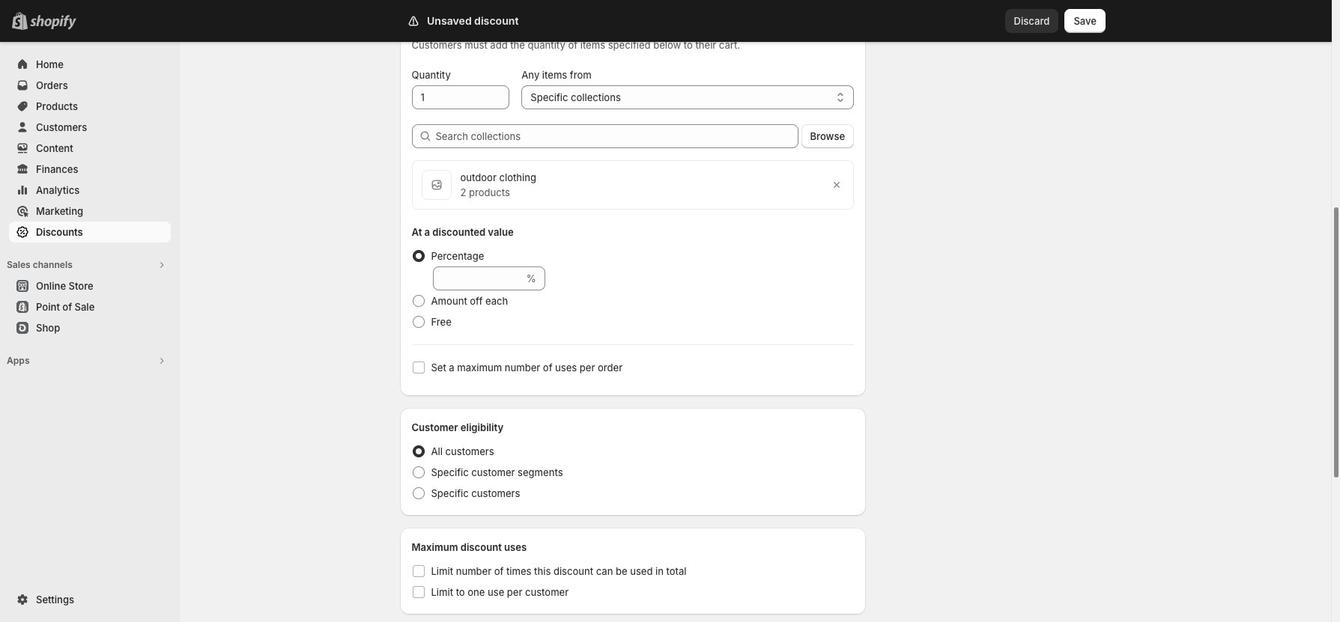 Task type: describe. For each thing, give the bounding box(es) containing it.
shopify image
[[30, 15, 76, 30]]



Task type: locate. For each thing, give the bounding box(es) containing it.
None text field
[[412, 85, 510, 109], [433, 267, 523, 291], [412, 85, 510, 109], [433, 267, 523, 291]]

Search collections text field
[[436, 124, 798, 148]]



Task type: vqa. For each thing, say whether or not it's contained in the screenshot.
SET
no



